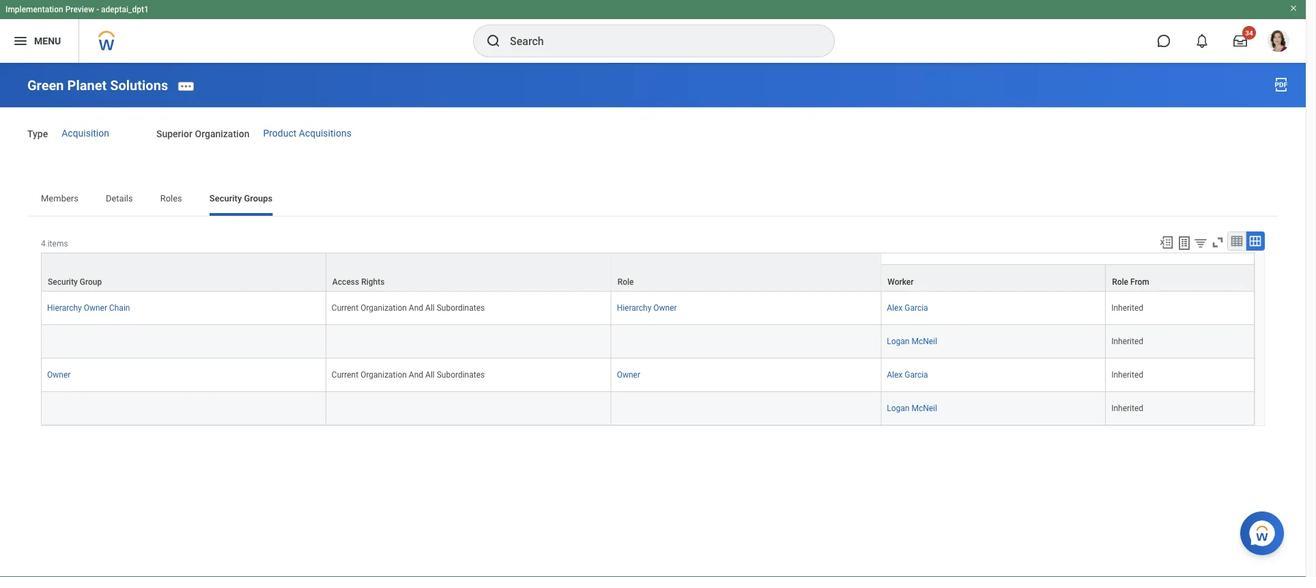 Task type: locate. For each thing, give the bounding box(es) containing it.
implementation preview -   adeptai_dpt1
[[5, 5, 149, 14]]

role from button
[[1107, 265, 1255, 291]]

role for role from
[[1113, 277, 1129, 287]]

logan mcneil link for first "row" from the bottom of the green planet solutions "main content"
[[887, 401, 938, 413]]

green
[[27, 77, 64, 93]]

role
[[618, 277, 634, 287], [1113, 277, 1129, 287]]

0 horizontal spatial security
[[48, 277, 78, 287]]

1 vertical spatial organization
[[361, 303, 407, 313]]

current for hierarchy owner chain
[[332, 303, 359, 313]]

notifications large image
[[1196, 34, 1210, 48]]

2 and from the top
[[409, 370, 424, 380]]

3 row from the top
[[41, 292, 1255, 325]]

inherited for "row" containing hierarchy owner chain
[[1112, 303, 1144, 313]]

hierarchy
[[47, 303, 82, 313], [617, 303, 652, 313]]

access rights
[[333, 277, 385, 287]]

2 role from the left
[[1113, 277, 1129, 287]]

2 alex garcia link from the top
[[887, 368, 929, 380]]

0 vertical spatial alex garcia link
[[887, 301, 929, 313]]

row
[[41, 253, 1255, 292], [41, 264, 1255, 292], [41, 292, 1255, 325], [41, 325, 1255, 359], [41, 359, 1255, 392], [41, 392, 1255, 426]]

security groups
[[210, 193, 273, 203]]

1 vertical spatial security
[[48, 277, 78, 287]]

1 vertical spatial and
[[409, 370, 424, 380]]

2 row from the top
[[41, 264, 1255, 292]]

0 vertical spatial organization
[[195, 129, 250, 140]]

access rights button
[[326, 253, 611, 291]]

1 vertical spatial logan mcneil
[[887, 404, 938, 413]]

security
[[210, 193, 242, 203], [48, 277, 78, 287]]

0 vertical spatial security
[[210, 193, 242, 203]]

0 vertical spatial and
[[409, 303, 424, 313]]

0 vertical spatial current organization and all subordinates
[[332, 303, 485, 313]]

2 owner link from the left
[[617, 368, 641, 380]]

green planet solutions link
[[27, 77, 168, 93]]

1 inherited from the top
[[1112, 303, 1144, 313]]

logan mcneil for first "row" from the bottom of the green planet solutions "main content"
[[887, 404, 938, 413]]

1 horizontal spatial role
[[1113, 277, 1129, 287]]

inherited for first "row" from the bottom of the green planet solutions "main content"
[[1112, 404, 1144, 413]]

inherited for "row" containing owner
[[1112, 370, 1144, 380]]

2 current organization and all subordinates from the top
[[332, 370, 485, 380]]

0 horizontal spatial owner link
[[47, 368, 71, 380]]

security left groups
[[210, 193, 242, 203]]

2 logan mcneil link from the top
[[887, 401, 938, 413]]

export to worksheets image
[[1177, 235, 1193, 251]]

5 row from the top
[[41, 359, 1255, 392]]

0 vertical spatial all
[[426, 303, 435, 313]]

1 hierarchy from the left
[[47, 303, 82, 313]]

acquisitions
[[299, 127, 352, 139]]

34 button
[[1226, 26, 1257, 56]]

alex garcia link for owner
[[887, 368, 929, 380]]

hierarchy owner
[[617, 303, 677, 313]]

1 logan from the top
[[887, 337, 910, 346]]

4
[[41, 239, 46, 249]]

logan mcneil link for third "row" from the bottom of the green planet solutions "main content"
[[887, 334, 938, 346]]

owner
[[84, 303, 107, 313], [654, 303, 677, 313], [47, 370, 71, 380], [617, 370, 641, 380]]

current organization and all subordinates
[[332, 303, 485, 313], [332, 370, 485, 380]]

2 logan mcneil from the top
[[887, 404, 938, 413]]

justify image
[[12, 33, 29, 49]]

0 vertical spatial logan
[[887, 337, 910, 346]]

security for security group
[[48, 277, 78, 287]]

Search Workday  search field
[[510, 26, 807, 56]]

2 all from the top
[[426, 370, 435, 380]]

2 hierarchy from the left
[[617, 303, 652, 313]]

1 horizontal spatial owner link
[[617, 368, 641, 380]]

2 vertical spatial organization
[[361, 370, 407, 380]]

inherited
[[1112, 303, 1144, 313], [1112, 337, 1144, 346], [1112, 370, 1144, 380], [1112, 404, 1144, 413]]

1 all from the top
[[426, 303, 435, 313]]

table image
[[1231, 234, 1244, 248]]

role left from
[[1113, 277, 1129, 287]]

type
[[27, 129, 48, 140]]

0 vertical spatial alex garcia
[[887, 303, 929, 313]]

security left the group
[[48, 277, 78, 287]]

1 vertical spatial alex
[[887, 370, 903, 380]]

-
[[96, 5, 99, 14]]

inherited for third "row" from the bottom of the green planet solutions "main content"
[[1112, 337, 1144, 346]]

2 subordinates from the top
[[437, 370, 485, 380]]

alex garcia for hierarchy owner
[[887, 303, 929, 313]]

alex garcia for owner
[[887, 370, 929, 380]]

1 vertical spatial logan
[[887, 404, 910, 413]]

1 garcia from the top
[[905, 303, 929, 313]]

details
[[106, 193, 133, 203]]

1 owner link from the left
[[47, 368, 71, 380]]

0 horizontal spatial hierarchy
[[47, 303, 82, 313]]

row containing hierarchy owner chain
[[41, 292, 1255, 325]]

role inside popup button
[[1113, 277, 1129, 287]]

2 garcia from the top
[[905, 370, 929, 380]]

1 alex from the top
[[887, 303, 903, 313]]

1 current organization and all subordinates from the top
[[332, 303, 485, 313]]

security group
[[48, 277, 102, 287]]

and
[[409, 303, 424, 313], [409, 370, 424, 380]]

2 logan from the top
[[887, 404, 910, 413]]

0 vertical spatial logan mcneil
[[887, 337, 938, 346]]

owner inside the hierarchy owner chain link
[[84, 303, 107, 313]]

2 alex from the top
[[887, 370, 903, 380]]

0 vertical spatial logan mcneil link
[[887, 334, 938, 346]]

current
[[332, 303, 359, 313], [332, 370, 359, 380]]

all for hierarchy owner
[[426, 303, 435, 313]]

1 vertical spatial all
[[426, 370, 435, 380]]

1 vertical spatial subordinates
[[437, 370, 485, 380]]

1 horizontal spatial hierarchy
[[617, 303, 652, 313]]

alex garcia link for hierarchy owner
[[887, 301, 929, 313]]

1 row from the top
[[41, 253, 1255, 292]]

groups
[[244, 193, 273, 203]]

1 and from the top
[[409, 303, 424, 313]]

mcneil
[[912, 337, 938, 346], [912, 404, 938, 413]]

owner link
[[47, 368, 71, 380], [617, 368, 641, 380]]

0 vertical spatial mcneil
[[912, 337, 938, 346]]

2 alex garcia from the top
[[887, 370, 929, 380]]

menu banner
[[0, 0, 1307, 63]]

role up 'hierarchy owner' link
[[618, 277, 634, 287]]

members
[[41, 193, 78, 203]]

tab list containing members
[[27, 183, 1279, 216]]

1 logan mcneil link from the top
[[887, 334, 938, 346]]

3 inherited from the top
[[1112, 370, 1144, 380]]

1 vertical spatial garcia
[[905, 370, 929, 380]]

1 horizontal spatial security
[[210, 193, 242, 203]]

subordinates
[[437, 303, 485, 313], [437, 370, 485, 380]]

1 vertical spatial alex garcia link
[[887, 368, 929, 380]]

role button
[[612, 253, 881, 291]]

1 vertical spatial current organization and all subordinates
[[332, 370, 485, 380]]

1 role from the left
[[618, 277, 634, 287]]

security inside tab list
[[210, 193, 242, 203]]

1 alex garcia link from the top
[[887, 301, 929, 313]]

export to excel image
[[1160, 235, 1175, 250]]

organization
[[195, 129, 250, 140], [361, 303, 407, 313], [361, 370, 407, 380]]

1 alex garcia from the top
[[887, 303, 929, 313]]

1 logan mcneil from the top
[[887, 337, 938, 346]]

1 vertical spatial alex garcia
[[887, 370, 929, 380]]

logan mcneil for third "row" from the bottom of the green planet solutions "main content"
[[887, 337, 938, 346]]

0 vertical spatial current
[[332, 303, 359, 313]]

subordinates for owner
[[437, 370, 485, 380]]

1 subordinates from the top
[[437, 303, 485, 313]]

0 horizontal spatial role
[[618, 277, 634, 287]]

hierarchy owner chain link
[[47, 301, 130, 313]]

logan mcneil
[[887, 337, 938, 346], [887, 404, 938, 413]]

role inside popup button
[[618, 277, 634, 287]]

hierarchy owner chain
[[47, 303, 130, 313]]

garcia
[[905, 303, 929, 313], [905, 370, 929, 380]]

1 current from the top
[[332, 303, 359, 313]]

0 vertical spatial garcia
[[905, 303, 929, 313]]

toolbar
[[1154, 232, 1266, 253]]

solutions
[[110, 77, 168, 93]]

row containing owner
[[41, 359, 1255, 392]]

alex garcia link
[[887, 301, 929, 313], [887, 368, 929, 380]]

2 inherited from the top
[[1112, 337, 1144, 346]]

1 vertical spatial mcneil
[[912, 404, 938, 413]]

logan mcneil link
[[887, 334, 938, 346], [887, 401, 938, 413]]

1 vertical spatial current
[[332, 370, 359, 380]]

acquisition
[[62, 127, 109, 139]]

2 current from the top
[[332, 370, 359, 380]]

items
[[48, 239, 68, 249]]

security inside popup button
[[48, 277, 78, 287]]

0 vertical spatial alex
[[887, 303, 903, 313]]

superior
[[156, 129, 193, 140]]

all
[[426, 303, 435, 313], [426, 370, 435, 380]]

inbox large image
[[1234, 34, 1248, 48]]

1 vertical spatial logan mcneil link
[[887, 401, 938, 413]]

0 vertical spatial subordinates
[[437, 303, 485, 313]]

4 inherited from the top
[[1112, 404, 1144, 413]]

6 row from the top
[[41, 392, 1255, 426]]

logan
[[887, 337, 910, 346], [887, 404, 910, 413]]

cell
[[41, 325, 326, 359], [326, 325, 612, 359], [612, 325, 882, 359], [41, 392, 326, 426], [326, 392, 612, 426], [612, 392, 882, 426]]

acquisition link
[[62, 127, 109, 139]]

alex garcia
[[887, 303, 929, 313], [887, 370, 929, 380]]

tab list
[[27, 183, 1279, 216]]

alex
[[887, 303, 903, 313], [887, 370, 903, 380]]



Task type: vqa. For each thing, say whether or not it's contained in the screenshot.
the Acquisition link
yes



Task type: describe. For each thing, give the bounding box(es) containing it.
garcia for hierarchy owner
[[905, 303, 929, 313]]

hierarchy for hierarchy owner chain
[[47, 303, 82, 313]]

chain
[[109, 303, 130, 313]]

role from
[[1113, 277, 1150, 287]]

roles
[[160, 193, 182, 203]]

security for security groups
[[210, 193, 242, 203]]

owner inside 'hierarchy owner' link
[[654, 303, 677, 313]]

2 mcneil from the top
[[912, 404, 938, 413]]

superior organization
[[156, 129, 250, 140]]

preview
[[65, 5, 94, 14]]

current for owner
[[332, 370, 359, 380]]

product acquisitions link
[[263, 127, 352, 139]]

hierarchy owner link
[[617, 301, 677, 313]]

alex for owner
[[887, 370, 903, 380]]

row containing worker
[[41, 264, 1255, 292]]

1 mcneil from the top
[[912, 337, 938, 346]]

4 row from the top
[[41, 325, 1255, 359]]

logan for first "row" from the bottom of the green planet solutions "main content"
[[887, 404, 910, 413]]

alex for hierarchy owner
[[887, 303, 903, 313]]

select to filter grid data image
[[1194, 236, 1209, 250]]

menu
[[34, 35, 61, 47]]

adeptai_dpt1
[[101, 5, 149, 14]]

view printable version (pdf) image
[[1274, 76, 1290, 93]]

subordinates for hierarchy owner
[[437, 303, 485, 313]]

group
[[80, 277, 102, 287]]

toolbar inside green planet solutions "main content"
[[1154, 232, 1266, 253]]

logan for third "row" from the bottom of the green planet solutions "main content"
[[887, 337, 910, 346]]

access
[[333, 277, 359, 287]]

role for role
[[618, 277, 634, 287]]

green planet solutions
[[27, 77, 168, 93]]

and for owner
[[409, 370, 424, 380]]

product acquisitions
[[263, 127, 352, 139]]

34
[[1246, 29, 1254, 37]]

organization for hierarchy owner chain
[[361, 303, 407, 313]]

planet
[[67, 77, 107, 93]]

and for hierarchy owner
[[409, 303, 424, 313]]

implementation
[[5, 5, 63, 14]]

tab list inside green planet solutions "main content"
[[27, 183, 1279, 216]]

rights
[[361, 277, 385, 287]]

close environment banner image
[[1290, 4, 1298, 12]]

from
[[1131, 277, 1150, 287]]

hierarchy for hierarchy owner
[[617, 303, 652, 313]]

menu button
[[0, 19, 79, 63]]

row containing security group
[[41, 253, 1255, 292]]

green planet solutions main content
[[0, 63, 1307, 488]]

garcia for owner
[[905, 370, 929, 380]]

fullscreen image
[[1211, 235, 1226, 250]]

profile logan mcneil image
[[1268, 30, 1290, 55]]

search image
[[486, 33, 502, 49]]

worker
[[888, 277, 914, 287]]

product
[[263, 127, 297, 139]]

4 items
[[41, 239, 68, 249]]

current organization and all subordinates for hierarchy owner
[[332, 303, 485, 313]]

worker button
[[882, 265, 1106, 291]]

current organization and all subordinates for owner
[[332, 370, 485, 380]]

organization for owner
[[361, 370, 407, 380]]

expand table image
[[1249, 234, 1263, 248]]

all for owner
[[426, 370, 435, 380]]

security group button
[[42, 253, 326, 291]]



